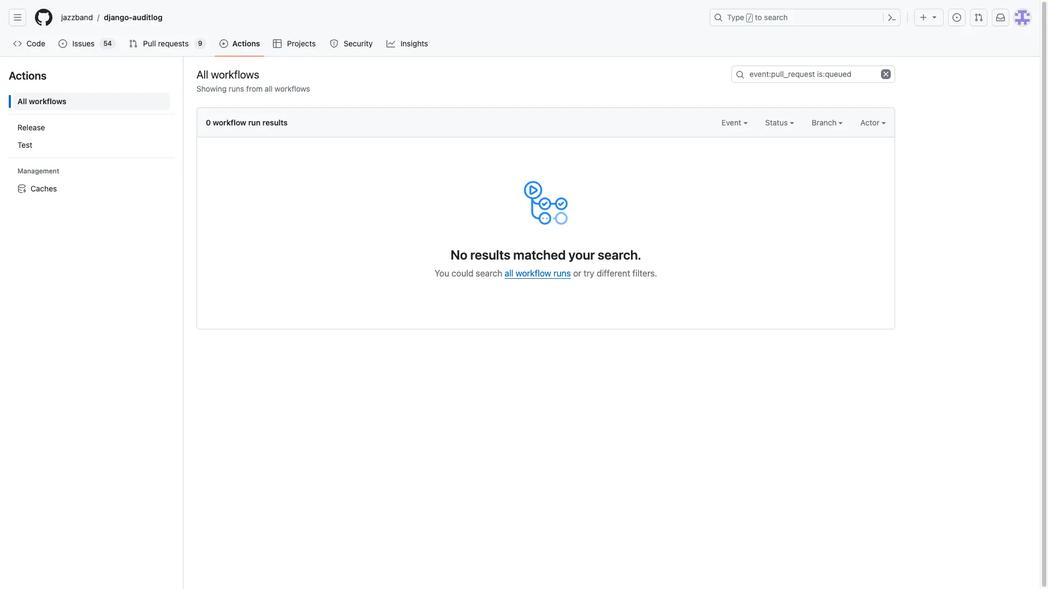 Task type: describe. For each thing, give the bounding box(es) containing it.
filter workflows element
[[13, 119, 170, 154]]

showing runs from all workflows
[[197, 84, 310, 93]]

1 horizontal spatial actions
[[232, 39, 260, 48]]

0 workflow run results
[[206, 118, 288, 127]]

event button
[[722, 117, 748, 128]]

management
[[17, 167, 59, 175]]

filters.
[[633, 269, 657, 278]]

9
[[198, 39, 202, 48]]

/ for jazzband
[[97, 13, 100, 22]]

list containing all workflows
[[9, 88, 174, 202]]

insights
[[401, 39, 428, 48]]

1 vertical spatial all
[[17, 97, 27, 106]]

test
[[17, 140, 32, 150]]

run
[[248, 118, 261, 127]]

0 vertical spatial workflow
[[213, 118, 246, 127]]

play image
[[219, 39, 228, 48]]

showing
[[197, 84, 227, 93]]

pull
[[143, 39, 156, 48]]

release link
[[13, 119, 170, 137]]

0 horizontal spatial results
[[263, 118, 288, 127]]

0 vertical spatial runs
[[229, 84, 244, 93]]

actor button
[[861, 117, 886, 128]]

triangle down image
[[931, 13, 939, 21]]

0 vertical spatial all workflows
[[197, 68, 259, 81]]

caches link
[[13, 180, 170, 198]]

/ for type
[[748, 14, 752, 22]]

git pull request image for issue opened image
[[975, 13, 983, 22]]

all workflow runs link
[[505, 269, 571, 278]]

table image
[[273, 39, 282, 48]]

requests
[[158, 39, 189, 48]]

1 vertical spatial search
[[476, 269, 503, 278]]

list containing jazzband
[[57, 9, 703, 26]]

all workflows link
[[13, 93, 170, 110]]

actor
[[861, 118, 882, 127]]

you
[[435, 269, 449, 278]]

security
[[344, 39, 373, 48]]

status button
[[765, 117, 795, 128]]

jazzband / django-auditlog
[[61, 13, 163, 22]]

0 vertical spatial workflows
[[211, 68, 259, 81]]

event
[[722, 118, 744, 127]]

test link
[[13, 137, 170, 154]]

all for workflow
[[505, 269, 514, 278]]

1 vertical spatial results
[[470, 247, 511, 263]]

security link
[[325, 35, 378, 52]]

issues
[[72, 39, 95, 48]]

no
[[451, 247, 468, 263]]

git pull request image for issue opened icon
[[129, 39, 138, 48]]



Task type: locate. For each thing, give the bounding box(es) containing it.
all workflows
[[197, 68, 259, 81], [17, 97, 66, 106]]

all workflows up the release on the left
[[17, 97, 66, 106]]

jazzband link
[[57, 9, 97, 26]]

1 horizontal spatial results
[[470, 247, 511, 263]]

github actions image
[[524, 181, 568, 225]]

branch
[[812, 118, 839, 127]]

0 vertical spatial all
[[197, 68, 208, 81]]

0 horizontal spatial all
[[17, 97, 27, 106]]

1 vertical spatial runs
[[554, 269, 571, 278]]

1 horizontal spatial runs
[[554, 269, 571, 278]]

actions right the play icon
[[232, 39, 260, 48]]

1 horizontal spatial search
[[764, 13, 788, 22]]

/ inside jazzband / django-auditlog
[[97, 13, 100, 22]]

1 vertical spatial workflow
[[516, 269, 551, 278]]

0 vertical spatial actions
[[232, 39, 260, 48]]

issue opened image
[[59, 39, 67, 48]]

0 vertical spatial all
[[265, 84, 273, 93]]

workflow down matched
[[516, 269, 551, 278]]

all up showing
[[197, 68, 208, 81]]

code
[[27, 39, 45, 48]]

0 horizontal spatial search
[[476, 269, 503, 278]]

/ inside type / to search
[[748, 14, 752, 22]]

git pull request image right issue opened image
[[975, 13, 983, 22]]

matched
[[513, 247, 566, 263]]

command palette image
[[888, 13, 897, 22]]

0 vertical spatial results
[[263, 118, 288, 127]]

/ left to
[[748, 14, 752, 22]]

0 horizontal spatial actions
[[9, 69, 47, 82]]

/ left 'django-'
[[97, 13, 100, 22]]

django-
[[104, 13, 133, 22]]

actions
[[232, 39, 260, 48], [9, 69, 47, 82]]

workflows up the release on the left
[[29, 97, 66, 106]]

all
[[197, 68, 208, 81], [17, 97, 27, 106]]

all right "from"
[[265, 84, 273, 93]]

1 vertical spatial actions
[[9, 69, 47, 82]]

1 horizontal spatial workflows
[[211, 68, 259, 81]]

type / to search
[[727, 13, 788, 22]]

0 horizontal spatial git pull request image
[[129, 39, 138, 48]]

1 vertical spatial all
[[505, 269, 514, 278]]

0 vertical spatial search
[[764, 13, 788, 22]]

search image
[[736, 70, 745, 79]]

1 horizontal spatial all
[[505, 269, 514, 278]]

search.
[[598, 247, 641, 263]]

list
[[57, 9, 703, 26], [9, 88, 174, 202]]

1 vertical spatial git pull request image
[[129, 39, 138, 48]]

54
[[103, 39, 112, 48]]

1 horizontal spatial all workflows
[[197, 68, 259, 81]]

workflow
[[213, 118, 246, 127], [516, 269, 551, 278]]

results
[[263, 118, 288, 127], [470, 247, 511, 263]]

shield image
[[330, 39, 339, 48]]

try
[[584, 269, 595, 278]]

runs left or
[[554, 269, 571, 278]]

2 vertical spatial workflows
[[29, 97, 66, 106]]

caches
[[31, 184, 57, 193]]

0 horizontal spatial all
[[265, 84, 273, 93]]

could
[[452, 269, 474, 278]]

projects
[[287, 39, 316, 48]]

1 horizontal spatial all
[[197, 68, 208, 81]]

insights link
[[382, 35, 434, 52]]

search right the could
[[476, 269, 503, 278]]

workflow right 0
[[213, 118, 246, 127]]

1 horizontal spatial git pull request image
[[975, 13, 983, 22]]

projects link
[[269, 35, 321, 52]]

notifications image
[[997, 13, 1005, 22]]

you could search all workflow runs or try different filters.
[[435, 269, 657, 278]]

all
[[265, 84, 273, 93], [505, 269, 514, 278]]

0
[[206, 118, 211, 127]]

all down matched
[[505, 269, 514, 278]]

1 horizontal spatial workflow
[[516, 269, 551, 278]]

0 horizontal spatial workflows
[[29, 97, 66, 106]]

django-auditlog link
[[100, 9, 167, 26]]

graph image
[[387, 39, 395, 48]]

workflows
[[211, 68, 259, 81], [275, 84, 310, 93], [29, 97, 66, 106]]

Filter workflow runs search field
[[732, 66, 896, 83]]

auditlog
[[133, 13, 163, 22]]

results right no
[[470, 247, 511, 263]]

your
[[569, 247, 595, 263]]

or
[[573, 269, 582, 278]]

no results matched your search.
[[451, 247, 641, 263]]

0 horizontal spatial workflow
[[213, 118, 246, 127]]

type
[[727, 13, 745, 22]]

actions link
[[215, 35, 265, 52]]

1 vertical spatial list
[[9, 88, 174, 202]]

/
[[97, 13, 100, 22], [748, 14, 752, 22]]

git pull request image
[[975, 13, 983, 22], [129, 39, 138, 48]]

1 vertical spatial all workflows
[[17, 97, 66, 106]]

plus image
[[920, 13, 928, 22]]

0 vertical spatial list
[[57, 9, 703, 26]]

jazzband
[[61, 13, 93, 22]]

code image
[[13, 39, 22, 48]]

search right to
[[764, 13, 788, 22]]

pull requests
[[143, 39, 189, 48]]

homepage image
[[35, 9, 52, 26]]

0 horizontal spatial all workflows
[[17, 97, 66, 106]]

all for workflows
[[265, 84, 273, 93]]

1 vertical spatial workflows
[[275, 84, 310, 93]]

all workflows up showing
[[197, 68, 259, 81]]

actions down code link
[[9, 69, 47, 82]]

runs
[[229, 84, 244, 93], [554, 269, 571, 278]]

0 horizontal spatial /
[[97, 13, 100, 22]]

None search field
[[732, 66, 896, 83]]

1 horizontal spatial /
[[748, 14, 752, 22]]

different
[[597, 269, 630, 278]]

code link
[[9, 35, 50, 52]]

to
[[755, 13, 762, 22]]

clear filters image
[[881, 69, 891, 79]]

issue opened image
[[953, 13, 962, 22]]

search
[[764, 13, 788, 22], [476, 269, 503, 278]]

all up the release on the left
[[17, 97, 27, 106]]

2 horizontal spatial workflows
[[275, 84, 310, 93]]

status
[[765, 118, 790, 127]]

results right run
[[263, 118, 288, 127]]

runs left "from"
[[229, 84, 244, 93]]

workflows up showing runs from all workflows
[[211, 68, 259, 81]]

workflows right "from"
[[275, 84, 310, 93]]

git pull request image left the pull
[[129, 39, 138, 48]]

release
[[17, 123, 45, 132]]

0 horizontal spatial runs
[[229, 84, 244, 93]]

from
[[246, 84, 263, 93]]

0 vertical spatial git pull request image
[[975, 13, 983, 22]]



Task type: vqa. For each thing, say whether or not it's contained in the screenshot.
212 Stars Today
no



